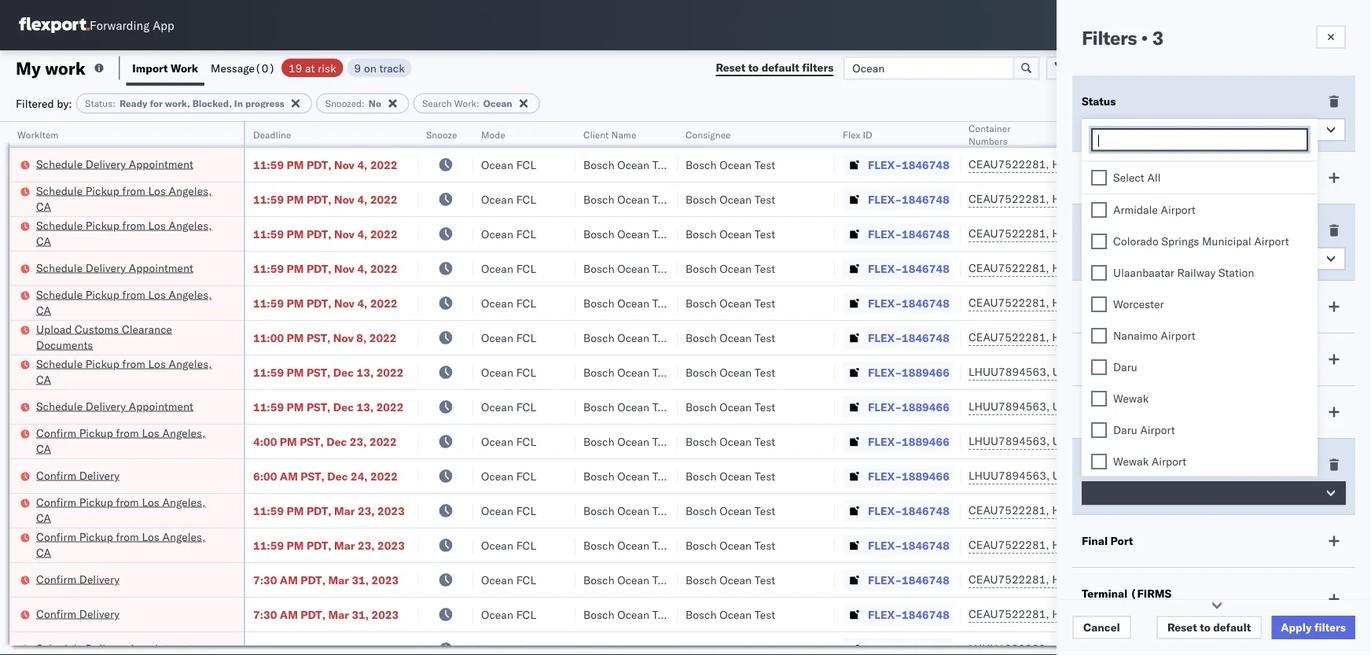 Task type: locate. For each thing, give the bounding box(es) containing it.
2 fcl from the top
[[516, 192, 536, 206]]

ceau7522281, hlxu6269489, hlxu8034992 for the upload customs clearance documents link
[[969, 330, 1213, 344]]

springs
[[1162, 234, 1200, 248]]

1 vertical spatial client name
[[1082, 352, 1147, 366]]

client
[[584, 129, 609, 140], [1082, 352, 1114, 366]]

11:59 pm pst, dec 13, 2022
[[253, 365, 404, 379], [253, 400, 404, 414]]

default up consignee button in the top of the page
[[762, 61, 800, 74]]

client inside button
[[584, 129, 609, 140]]

8 test123456 from the top
[[1071, 538, 1138, 552]]

1 11:59 pm pdt, mar 23, 2023 from the top
[[253, 504, 405, 518]]

2
[[1099, 123, 1106, 136]]

delivery for 11:59 pm pst, dec 13, 2022 schedule delivery appointment button
[[86, 399, 126, 413]]

9
[[354, 61, 361, 75]]

confirm pickup from los angeles, ca button
[[36, 425, 223, 458], [36, 494, 223, 527], [36, 529, 223, 562]]

1 vertical spatial confirm pickup from los angeles, ca link
[[36, 494, 223, 526]]

port right final
[[1111, 534, 1134, 548]]

1 omkar savant from the top
[[1268, 227, 1338, 241]]

gaurav jawla for schedule pickup from los angeles, ca
[[1268, 192, 1333, 206]]

2 appointment from the top
[[129, 261, 193, 274]]

test123456 for first confirm pickup from los angeles, ca button from the bottom
[[1071, 538, 1138, 552]]

fcl
[[516, 158, 536, 171], [516, 192, 536, 206], [516, 227, 536, 241], [516, 262, 536, 275], [516, 296, 536, 310], [516, 331, 536, 344], [516, 365, 536, 379], [516, 400, 536, 414], [516, 435, 536, 448], [516, 469, 536, 483], [516, 504, 536, 518], [516, 538, 536, 552], [516, 573, 536, 587], [516, 608, 536, 621]]

1 schedule delivery appointment link from the top
[[36, 156, 193, 172]]

31, for 2nd confirm delivery button from the bottom
[[352, 573, 369, 587]]

schedule delivery appointment button up customs
[[36, 260, 193, 277]]

numbers up all
[[1128, 129, 1167, 140]]

resize handle column header for consignee
[[816, 122, 835, 655]]

abcdefg78456546
[[1071, 365, 1177, 379], [1071, 400, 1177, 414], [1071, 435, 1177, 448], [1071, 469, 1177, 483]]

12 ocean fcl from the top
[[481, 538, 536, 552]]

terminal
[[1082, 587, 1128, 600]]

9 flex-1846748 from the top
[[868, 573, 950, 587]]

airport right nanaimo
[[1161, 328, 1196, 342]]

default
[[762, 61, 800, 74], [1214, 621, 1251, 634]]

schedule pickup from los angeles, ca link
[[36, 183, 223, 214], [36, 217, 223, 249], [36, 287, 223, 318], [36, 356, 223, 387]]

numbers down container
[[969, 135, 1008, 147]]

5 hlxu6269489, from the top
[[1053, 296, 1133, 309]]

list box
[[1082, 162, 1318, 655]]

0 vertical spatial client
[[584, 129, 609, 140]]

: left no
[[362, 98, 365, 109]]

4:00
[[253, 435, 277, 448]]

1 vertical spatial omkar
[[1268, 435, 1301, 448]]

filters inside button
[[1315, 621, 1346, 634]]

yes button
[[1082, 247, 1346, 271]]

flexport. image
[[19, 17, 90, 33]]

daru for daru airport
[[1114, 423, 1138, 436]]

test123456 down terminal
[[1071, 608, 1138, 621]]

work inside import work button
[[171, 61, 198, 75]]

0 vertical spatial work
[[171, 61, 198, 75]]

31, for 1st confirm delivery button from the bottom of the page
[[352, 608, 369, 621]]

from for 2nd schedule pickup from los angeles, ca link
[[122, 218, 145, 232]]

reset up consignee button in the top of the page
[[716, 61, 746, 74]]

5 schedule from the top
[[36, 287, 83, 301]]

confirm pickup from los angeles, ca link for first confirm pickup from los angeles, ca button from the top
[[36, 425, 223, 457]]

omkar
[[1268, 227, 1301, 241], [1268, 435, 1301, 448]]

departure port
[[1082, 405, 1161, 419]]

1 horizontal spatial filters
[[1315, 621, 1346, 634]]

confirm pickup from los angeles, ca for first confirm pickup from los angeles, ca button from the bottom
[[36, 530, 206, 559]]

2 ceau7522281, hlxu6269489, hlxu8034992 from the top
[[969, 192, 1213, 206]]

0 vertical spatial schedule delivery appointment link
[[36, 156, 193, 172]]

0 vertical spatial jawla
[[1306, 158, 1333, 171]]

colorado springs municipal airport
[[1114, 234, 1290, 248]]

13, down 8,
[[357, 365, 374, 379]]

numbers for container numbers
[[969, 135, 1008, 147]]

2 vertical spatial am
[[280, 608, 298, 621]]

filters
[[802, 61, 834, 74], [1315, 621, 1346, 634]]

3 lhuu7894563, uetu5238478 from the top
[[969, 434, 1130, 448]]

0 vertical spatial schedule delivery appointment
[[36, 157, 193, 171]]

3 schedule pickup from los angeles, ca from the top
[[36, 287, 212, 317]]

pst, down the 4:00 pm pst, dec 23, 2022
[[301, 469, 325, 483]]

reset to default
[[1168, 621, 1251, 634]]

batch action button
[[1260, 56, 1363, 80]]

3 gaurav jawla from the top
[[1268, 262, 1333, 275]]

ca for second schedule pickup from los angeles, ca link from the bottom
[[36, 303, 51, 317]]

confirm pickup from los angeles, ca for first confirm pickup from los angeles, ca button from the top
[[36, 426, 206, 455]]

work
[[171, 61, 198, 75], [454, 98, 477, 109]]

schedule pickup from los angeles, ca for first schedule pickup from los angeles, ca link from the bottom of the page
[[36, 357, 212, 386]]

1 horizontal spatial name
[[1117, 352, 1147, 366]]

progress
[[245, 98, 284, 109]]

1 horizontal spatial :
[[362, 98, 365, 109]]

1 savant from the top
[[1304, 227, 1338, 241]]

1 1846748 from the top
[[902, 158, 950, 171]]

12 fcl from the top
[[516, 538, 536, 552]]

0 vertical spatial schedule delivery appointment button
[[36, 156, 193, 173]]

pickup for confirm pickup from los angeles, ca link corresponding to first confirm pickup from los angeles, ca button from the bottom
[[79, 530, 113, 543]]

schedule delivery appointment for 11:59 pm pst, dec 13, 2022
[[36, 399, 193, 413]]

test123456 up 'final port' at bottom
[[1071, 504, 1138, 518]]

pst, left 8,
[[307, 331, 331, 344]]

6 confirm from the top
[[36, 607, 76, 621]]

2 11:59 pm pst, dec 13, 2022 from the top
[[253, 400, 404, 414]]

0 vertical spatial savant
[[1304, 227, 1338, 241]]

6 hlxu6269489, from the top
[[1053, 330, 1133, 344]]

1 vertical spatial gaurav jawla
[[1268, 192, 1333, 206]]

deadline button
[[245, 125, 403, 141]]

ceau7522281, hlxu6269489, hlxu8034992
[[969, 157, 1213, 171], [969, 192, 1213, 206], [969, 227, 1213, 240], [969, 261, 1213, 275], [969, 296, 1213, 309], [969, 330, 1213, 344], [969, 503, 1213, 517], [969, 538, 1213, 552], [969, 573, 1213, 586], [969, 607, 1213, 621]]

1 horizontal spatial client name
[[1082, 352, 1147, 366]]

los for first confirm pickup from los angeles, ca button from the top
[[142, 426, 160, 440]]

1 vertical spatial confirm pickup from los angeles, ca
[[36, 495, 206, 525]]

2 omkar savant from the top
[[1268, 435, 1338, 448]]

hlxu6269489, for 2nd schedule pickup from los angeles, ca link
[[1053, 227, 1133, 240]]

2 vertical spatial confirm delivery link
[[36, 606, 120, 622]]

port right arrival
[[1121, 458, 1143, 471]]

1 vertical spatial schedule delivery appointment button
[[36, 260, 193, 277]]

1 horizontal spatial reset
[[1168, 621, 1198, 634]]

container numbers
[[969, 122, 1011, 147]]

6 ceau7522281, from the top
[[969, 330, 1050, 344]]

7:30 for confirm delivery link associated with 2nd confirm delivery button from the bottom
[[253, 573, 277, 587]]

station
[[1219, 265, 1255, 279]]

1 vertical spatial am
[[280, 573, 298, 587]]

None text field
[[1097, 134, 1307, 147]]

3 gaurav from the top
[[1268, 262, 1303, 275]]

1 vertical spatial reset
[[1168, 621, 1198, 634]]

status up 2
[[1082, 94, 1116, 108]]

schedule delivery appointment down upload customs clearance documents button
[[36, 399, 193, 413]]

0 horizontal spatial filters
[[802, 61, 834, 74]]

5 test123456 from the top
[[1071, 296, 1138, 310]]

0 vertical spatial wewak
[[1114, 391, 1149, 405]]

bosch ocean test
[[584, 158, 673, 171], [686, 158, 776, 171], [584, 192, 673, 206], [686, 192, 776, 206], [584, 227, 673, 241], [686, 227, 776, 241], [584, 262, 673, 275], [686, 262, 776, 275], [584, 296, 673, 310], [686, 296, 776, 310], [584, 331, 673, 344], [686, 331, 776, 344], [584, 365, 673, 379], [686, 365, 776, 379], [584, 400, 673, 414], [686, 400, 776, 414], [584, 435, 673, 448], [686, 435, 776, 448], [584, 469, 673, 483], [686, 469, 776, 483], [584, 504, 673, 518], [686, 504, 776, 518], [584, 538, 673, 552], [686, 538, 776, 552], [584, 573, 673, 587], [686, 573, 776, 587], [584, 608, 673, 621], [686, 608, 776, 621]]

flex-1846748 button
[[843, 154, 953, 176], [843, 154, 953, 176], [843, 188, 953, 210], [843, 188, 953, 210], [843, 223, 953, 245], [843, 223, 953, 245], [843, 258, 953, 280], [843, 258, 953, 280], [843, 292, 953, 314], [843, 292, 953, 314], [843, 327, 953, 349], [843, 327, 953, 349], [843, 500, 953, 522], [843, 500, 953, 522], [843, 534, 953, 556], [843, 534, 953, 556], [843, 569, 953, 591], [843, 569, 953, 591], [843, 604, 953, 626], [843, 604, 953, 626]]

1 vertical spatial jawla
[[1306, 192, 1333, 206]]

filters
[[1082, 26, 1137, 50]]

1 vertical spatial confirm delivery
[[36, 572, 120, 586]]

default inside button
[[1214, 621, 1251, 634]]

schedule delivery appointment down workitem button
[[36, 157, 193, 171]]

2 vertical spatial jawla
[[1306, 262, 1333, 275]]

schedule delivery appointment up customs
[[36, 261, 193, 274]]

2 gaurav jawla from the top
[[1268, 192, 1333, 206]]

jawla for schedule pickup from los angeles, ca
[[1306, 192, 1333, 206]]

0 vertical spatial mode
[[481, 129, 505, 140]]

schedule delivery appointment button down upload customs clearance documents button
[[36, 398, 193, 416]]

0 vertical spatial confirm pickup from los angeles, ca button
[[36, 425, 223, 458]]

1 4, from the top
[[357, 158, 368, 171]]

schedule delivery appointment button down workitem button
[[36, 156, 193, 173]]

10 hlxu6269489, from the top
[[1053, 607, 1133, 621]]

ceau7522281, hlxu6269489, hlxu8034992 for 2nd schedule pickup from los angeles, ca link
[[969, 227, 1213, 240]]

0 horizontal spatial reset
[[716, 61, 746, 74]]

4, for second schedule delivery appointment link
[[357, 262, 368, 275]]

jawla
[[1306, 158, 1333, 171], [1306, 192, 1333, 206], [1306, 262, 1333, 275]]

reset inside button
[[1168, 621, 1198, 634]]

1 vertical spatial savant
[[1304, 435, 1338, 448]]

pst, for schedule pickup from los angeles, ca
[[307, 365, 331, 379]]

1 vertical spatial port
[[1121, 458, 1143, 471]]

1 7:30 from the top
[[253, 573, 277, 587]]

5 ceau7522281, hlxu6269489, hlxu8034992 from the top
[[969, 296, 1213, 309]]

workitem
[[17, 129, 58, 140]]

5 ca from the top
[[36, 442, 51, 455]]

0 vertical spatial name
[[611, 129, 636, 140]]

1 vertical spatial mode
[[1082, 300, 1112, 313]]

gaurav jawla
[[1268, 158, 1333, 171], [1268, 192, 1333, 206], [1268, 262, 1333, 275]]

1 wewak from the top
[[1114, 391, 1149, 405]]

test123456 down yes
[[1071, 296, 1138, 310]]

8 ceau7522281, hlxu6269489, hlxu8034992 from the top
[[969, 538, 1213, 552]]

abcdefg78456546 up 'daru airport'
[[1071, 400, 1177, 414]]

test123456 up yes
[[1071, 227, 1138, 241]]

0 vertical spatial filters
[[802, 61, 834, 74]]

0 horizontal spatial risk
[[318, 61, 336, 75]]

2 11:59 pm pdt, nov 4, 2022 from the top
[[253, 192, 398, 206]]

airport right the 'municipal'
[[1255, 234, 1290, 248]]

confirm delivery button
[[36, 468, 120, 485], [36, 571, 120, 589], [36, 606, 120, 623]]

confirm delivery link for 2nd confirm delivery button from the bottom
[[36, 571, 120, 587]]

abcdefg78456546 up arrival port
[[1071, 435, 1177, 448]]

2022
[[370, 158, 398, 171], [370, 192, 398, 206], [370, 227, 398, 241], [370, 262, 398, 275], [370, 296, 398, 310], [369, 331, 397, 344], [376, 365, 404, 379], [376, 400, 404, 414], [370, 435, 397, 448], [371, 469, 398, 483]]

confirm delivery for 2nd confirm delivery button from the bottom
[[36, 572, 120, 586]]

ca for confirm pickup from los angeles, ca link related to first confirm pickup from los angeles, ca button from the top
[[36, 442, 51, 455]]

name
[[611, 129, 636, 140], [1117, 352, 1147, 366]]

schedule for 2nd schedule pickup from los angeles, ca link
[[36, 218, 83, 232]]

mode inside button
[[481, 129, 505, 140]]

to for reset to default filters
[[748, 61, 759, 74]]

apply filters
[[1281, 621, 1346, 634]]

0 horizontal spatial mode
[[481, 129, 505, 140]]

schedule delivery appointment link down workitem button
[[36, 156, 193, 172]]

port up 'daru airport'
[[1139, 405, 1161, 419]]

0 vertical spatial omkar
[[1268, 227, 1301, 241]]

pst, up 6:00 am pst, dec 24, 2022
[[300, 435, 324, 448]]

lhuu7894563,
[[969, 365, 1050, 379], [969, 400, 1050, 413], [969, 434, 1050, 448], [969, 469, 1050, 483]]

11:00 pm pst, nov 8, 2022
[[253, 331, 397, 344]]

los for 2nd confirm pickup from los angeles, ca button from the bottom of the page
[[142, 495, 160, 509]]

2 vertical spatial confirm pickup from los angeles, ca
[[36, 530, 206, 559]]

delivery for 1st confirm delivery button from the top
[[79, 468, 120, 482]]

1 vertical spatial appointment
[[129, 261, 193, 274]]

confirm delivery link
[[36, 468, 120, 483], [36, 571, 120, 587], [36, 606, 120, 622]]

test123456 down mbl/mawb
[[1071, 158, 1138, 171]]

0 vertical spatial to
[[748, 61, 759, 74]]

2 vertical spatial gaurav
[[1268, 262, 1303, 275]]

0 vertical spatial omkar savant
[[1268, 227, 1338, 241]]

test123456 down worcester
[[1071, 331, 1138, 344]]

snoozed up yes
[[1082, 223, 1127, 237]]

test123456 down 'colorado'
[[1071, 262, 1138, 275]]

2 uetu5238478 from the top
[[1053, 400, 1130, 413]]

pst, down 11:00 pm pst, nov 8, 2022
[[307, 365, 331, 379]]

to inside button
[[748, 61, 759, 74]]

schedule pickup from los angeles, ca for 2nd schedule pickup from los angeles, ca link
[[36, 218, 212, 248]]

1 vertical spatial snoozed
[[1082, 223, 1127, 237]]

0 vertical spatial port
[[1139, 405, 1161, 419]]

1 vertical spatial name
[[1117, 352, 1147, 366]]

confirm for 2nd confirm pickup from los angeles, ca button from the bottom of the page
[[36, 495, 76, 509]]

confirm for 1st confirm delivery button from the bottom of the page
[[36, 607, 76, 621]]

1 horizontal spatial status
[[1082, 94, 1116, 108]]

airport up wewak airport
[[1141, 423, 1176, 436]]

hlxu8034992 for first schedule pickup from los angeles, ca link from the top
[[1136, 192, 1213, 206]]

13, up the 4:00 pm pst, dec 23, 2022
[[357, 400, 374, 414]]

0 vertical spatial 31,
[[352, 573, 369, 587]]

schedule delivery appointment link up customs
[[36, 260, 193, 276]]

ceau7522281, hlxu6269489, hlxu8034992 for first schedule pickup from los angeles, ca link from the top
[[969, 192, 1213, 206]]

5 4, from the top
[[357, 296, 368, 310]]

omkar savant
[[1268, 227, 1338, 241], [1268, 435, 1338, 448]]

1 horizontal spatial to
[[1200, 621, 1211, 634]]

mode down search work : ocean
[[481, 129, 505, 140]]

None checkbox
[[1092, 202, 1107, 217], [1092, 296, 1107, 312], [1092, 328, 1107, 343], [1092, 359, 1107, 375], [1092, 390, 1107, 406], [1092, 453, 1107, 469], [1092, 202, 1107, 217], [1092, 296, 1107, 312], [1092, 328, 1107, 343], [1092, 359, 1107, 375], [1092, 390, 1107, 406], [1092, 453, 1107, 469]]

5 flex-1846748 from the top
[[868, 296, 950, 310]]

2 7:30 from the top
[[253, 608, 277, 621]]

2 31, from the top
[[352, 608, 369, 621]]

3 ocean fcl from the top
[[481, 227, 536, 241]]

1 vertical spatial omkar savant
[[1268, 435, 1338, 448]]

1 gaurav from the top
[[1268, 158, 1303, 171]]

los for fourth schedule pickup from los angeles, ca button from the bottom of the page
[[148, 184, 166, 197]]

to inside button
[[1200, 621, 1211, 634]]

: left ready
[[113, 98, 116, 109]]

7:30
[[253, 573, 277, 587], [253, 608, 277, 621]]

Search Work text field
[[843, 56, 1015, 80]]

1 7:30 am pdt, mar 31, 2023 from the top
[[253, 573, 399, 587]]

0 vertical spatial gaurav
[[1268, 158, 1303, 171]]

2 vertical spatial schedule delivery appointment button
[[36, 398, 193, 416]]

3 4, from the top
[[357, 227, 368, 241]]

0 horizontal spatial default
[[762, 61, 800, 74]]

reset inside button
[[716, 61, 746, 74]]

3 flex-1846748 from the top
[[868, 227, 950, 241]]

abcdefg78456546 down nanaimo
[[1071, 365, 1177, 379]]

client name
[[584, 129, 636, 140], [1082, 352, 1147, 366]]

2 confirm from the top
[[36, 468, 76, 482]]

2 ca from the top
[[36, 234, 51, 248]]

1 vertical spatial gaurav
[[1268, 192, 1303, 206]]

5 ceau7522281, from the top
[[969, 296, 1050, 309]]

snoozed left no
[[325, 98, 362, 109]]

0 vertical spatial 23,
[[350, 435, 367, 448]]

daru down nanaimo
[[1114, 360, 1138, 374]]

batch action
[[1284, 61, 1352, 75]]

2 vertical spatial confirm pickup from los angeles, ca link
[[36, 529, 223, 560]]

4 4, from the top
[[357, 262, 368, 275]]

3 confirm pickup from los angeles, ca from the top
[[36, 530, 206, 559]]

resize handle column header for flex id
[[942, 122, 961, 655]]

colorado
[[1114, 234, 1159, 248]]

2023
[[378, 504, 405, 518], [378, 538, 405, 552], [372, 573, 399, 587], [372, 608, 399, 621]]

0 vertical spatial 7:30
[[253, 573, 277, 587]]

0 horizontal spatial name
[[611, 129, 636, 140]]

0 vertical spatial 13,
[[357, 365, 374, 379]]

0 vertical spatial confirm delivery link
[[36, 468, 120, 483]]

8 11:59 from the top
[[253, 504, 284, 518]]

id
[[863, 129, 873, 140]]

0 vertical spatial appointment
[[129, 157, 193, 171]]

dec left '24,'
[[327, 469, 348, 483]]

no
[[369, 98, 381, 109]]

0 horizontal spatial client
[[584, 129, 609, 140]]

14 flex- from the top
[[868, 608, 902, 621]]

at risk
[[1082, 171, 1117, 184]]

11:59 pm pst, dec 13, 2022 up the 4:00 pm pst, dec 23, 2022
[[253, 400, 404, 414]]

1 vertical spatial schedule delivery appointment link
[[36, 260, 193, 276]]

2 vertical spatial port
[[1111, 534, 1134, 548]]

uetu5238478 up departure
[[1053, 365, 1130, 379]]

appointment down upload customs clearance documents button
[[129, 399, 193, 413]]

confirm pickup from los angeles, ca link for 2nd confirm pickup from los angeles, ca button from the bottom of the page
[[36, 494, 223, 526]]

1 vertical spatial 7:30
[[253, 608, 277, 621]]

5 flex- from the top
[[868, 296, 902, 310]]

0 vertical spatial gaurav jawla
[[1268, 158, 1333, 171]]

2 flex-1889466 from the top
[[868, 400, 950, 414]]

schedule delivery appointment button
[[36, 156, 193, 173], [36, 260, 193, 277], [36, 398, 193, 416]]

1 confirm delivery link from the top
[[36, 468, 120, 483]]

0 vertical spatial confirm delivery
[[36, 468, 120, 482]]

gaurav jawla for schedule delivery appointment
[[1268, 262, 1333, 275]]

test123456 for 3rd schedule pickup from los angeles, ca button from the top
[[1071, 296, 1138, 310]]

uetu5238478 down wewak airport
[[1053, 469, 1130, 483]]

0 vertical spatial 11:59 pm pdt, mar 23, 2023
[[253, 504, 405, 518]]

pst,
[[307, 331, 331, 344], [307, 365, 331, 379], [307, 400, 331, 414], [300, 435, 324, 448], [301, 469, 325, 483]]

6 ceau7522281, hlxu6269489, hlxu8034992 from the top
[[969, 330, 1213, 344]]

numbers inside "container numbers"
[[969, 135, 1008, 147]]

dec
[[333, 365, 354, 379], [333, 400, 354, 414], [327, 435, 347, 448], [327, 469, 348, 483]]

hlxu6269489, for confirm pickup from los angeles, ca link corresponding to first confirm pickup from los angeles, ca button from the bottom
[[1053, 538, 1133, 552]]

flex id
[[843, 129, 873, 140]]

1 vertical spatial risk
[[1097, 171, 1117, 184]]

2 vertical spatial schedule delivery appointment
[[36, 399, 193, 413]]

4:00 pm pst, dec 23, 2022
[[253, 435, 397, 448]]

1 abcdefg78456546 from the top
[[1071, 365, 1177, 379]]

3 confirm delivery from the top
[[36, 607, 120, 621]]

1 fcl from the top
[[516, 158, 536, 171]]

nanaimo airport
[[1114, 328, 1196, 342]]

2 vertical spatial confirm delivery button
[[36, 606, 120, 623]]

container numbers button
[[961, 119, 1048, 147]]

savant for lhuu7894563, uetu5238478
[[1304, 435, 1338, 448]]

2 confirm delivery from the top
[[36, 572, 120, 586]]

test123456 for upload customs clearance documents button
[[1071, 331, 1138, 344]]

resize handle column header for client name
[[659, 122, 678, 655]]

9 flex- from the top
[[868, 435, 902, 448]]

flex-
[[868, 158, 902, 171], [868, 192, 902, 206], [868, 227, 902, 241], [868, 262, 902, 275], [868, 296, 902, 310], [868, 331, 902, 344], [868, 365, 902, 379], [868, 400, 902, 414], [868, 435, 902, 448], [868, 469, 902, 483], [868, 504, 902, 518], [868, 538, 902, 552], [868, 573, 902, 587], [868, 608, 902, 621]]

4,
[[357, 158, 368, 171], [357, 192, 368, 206], [357, 227, 368, 241], [357, 262, 368, 275], [357, 296, 368, 310]]

3 schedule pickup from los angeles, ca link from the top
[[36, 287, 223, 318]]

1 vertical spatial filters
[[1315, 621, 1346, 634]]

resize handle column header
[[225, 122, 244, 655], [400, 122, 418, 655], [455, 122, 473, 655], [557, 122, 576, 655], [659, 122, 678, 655], [816, 122, 835, 655], [942, 122, 961, 655], [1044, 122, 1063, 655], [1241, 122, 1260, 655], [1343, 122, 1362, 655], [1343, 122, 1362, 655]]

apply filters button
[[1272, 616, 1356, 639]]

4 schedule from the top
[[36, 261, 83, 274]]

wewak down 'daru airport'
[[1114, 454, 1149, 468]]

appointment up clearance
[[129, 261, 193, 274]]

1846748
[[902, 158, 950, 171], [902, 192, 950, 206], [902, 227, 950, 241], [902, 262, 950, 275], [902, 296, 950, 310], [902, 331, 950, 344], [902, 504, 950, 518], [902, 538, 950, 552], [902, 573, 950, 587], [902, 608, 950, 621]]

2 daru from the top
[[1114, 423, 1138, 436]]

7 ocean fcl from the top
[[481, 365, 536, 379]]

3 hlxu8034992 from the top
[[1136, 227, 1213, 240]]

1 1889466 from the top
[[902, 365, 950, 379]]

10 flex- from the top
[[868, 469, 902, 483]]

work right import
[[171, 61, 198, 75]]

11:59 pm pst, dec 13, 2022 down 11:00 pm pst, nov 8, 2022
[[253, 365, 404, 379]]

2 savant from the top
[[1304, 435, 1338, 448]]

port for final port
[[1111, 534, 1134, 548]]

confirm delivery link for 1st confirm delivery button from the bottom of the page
[[36, 606, 120, 622]]

: for snoozed
[[362, 98, 365, 109]]

(0)
[[255, 61, 275, 75]]

1 horizontal spatial default
[[1214, 621, 1251, 634]]

wewak for wewak airport
[[1114, 454, 1149, 468]]

ca for 2nd schedule pickup from los angeles, ca link
[[36, 234, 51, 248]]

0 vertical spatial 11:59 pm pst, dec 13, 2022
[[253, 365, 404, 379]]

status for status : ready for work, blocked, in progress
[[85, 98, 113, 109]]

test123456 down at risk
[[1071, 192, 1138, 206]]

schedule for first schedule pickup from los angeles, ca link from the top
[[36, 184, 83, 197]]

0 horizontal spatial numbers
[[969, 135, 1008, 147]]

airport down 'daru airport'
[[1152, 454, 1187, 468]]

5 confirm from the top
[[36, 572, 76, 586]]

pickup for 2nd schedule pickup from los angeles, ca link
[[86, 218, 120, 232]]

1 vertical spatial confirm delivery link
[[36, 571, 120, 587]]

hlxu8034992
[[1136, 157, 1213, 171], [1136, 192, 1213, 206], [1136, 227, 1213, 240], [1136, 261, 1213, 275], [1136, 296, 1213, 309], [1136, 330, 1213, 344], [1136, 503, 1213, 517], [1136, 538, 1213, 552], [1136, 573, 1213, 586], [1136, 607, 1213, 621]]

appointment down workitem button
[[129, 157, 193, 171]]

1 vertical spatial confirm delivery button
[[36, 571, 120, 589]]

13,
[[357, 365, 374, 379], [357, 400, 374, 414]]

1 vertical spatial 7:30 am pdt, mar 31, 2023
[[253, 608, 399, 621]]

test123456 up the code)
[[1071, 573, 1138, 587]]

9 11:59 from the top
[[253, 538, 284, 552]]

11:59 pm pdt, mar 23, 2023
[[253, 504, 405, 518], [253, 538, 405, 552]]

uetu5238478 up 'daru airport'
[[1053, 400, 1130, 413]]

port
[[1139, 405, 1161, 419], [1121, 458, 1143, 471], [1111, 534, 1134, 548]]

8 hlxu6269489, from the top
[[1053, 538, 1133, 552]]

1 schedule from the top
[[36, 157, 83, 171]]

0 horizontal spatial to
[[748, 61, 759, 74]]

customs
[[75, 322, 119, 336]]

search
[[422, 98, 452, 109]]

ca for confirm pickup from los angeles, ca link associated with 2nd confirm pickup from los angeles, ca button from the bottom of the page
[[36, 511, 51, 525]]

: right the search
[[477, 98, 480, 109]]

ca for first schedule pickup from los angeles, ca link from the top
[[36, 199, 51, 213]]

1 vertical spatial to
[[1200, 621, 1211, 634]]

4 hlxu8034992 from the top
[[1136, 261, 1213, 275]]

los for 3rd schedule pickup from los angeles, ca button from the top
[[148, 287, 166, 301]]

0 vertical spatial daru
[[1114, 360, 1138, 374]]

1 horizontal spatial client
[[1082, 352, 1114, 366]]

schedule for schedule delivery appointment link for 11:59 pm pst, dec 13, 2022
[[36, 399, 83, 413]]

default left the apply
[[1214, 621, 1251, 634]]

reset for reset to default
[[1168, 621, 1198, 634]]

0 vertical spatial snoozed
[[325, 98, 362, 109]]

schedule delivery appointment link down upload customs clearance documents button
[[36, 398, 193, 414]]

daru down the departure port
[[1114, 423, 1138, 436]]

schedule pickup from los angeles, ca
[[36, 184, 212, 213], [36, 218, 212, 248], [36, 287, 212, 317], [36, 357, 212, 386]]

work right the search
[[454, 98, 477, 109]]

2 wewak from the top
[[1114, 454, 1149, 468]]

1 vertical spatial 31,
[[352, 608, 369, 621]]

message
[[211, 61, 255, 75]]

6 ocean fcl from the top
[[481, 331, 536, 344]]

gaurav
[[1268, 158, 1303, 171], [1268, 192, 1303, 206], [1268, 262, 1303, 275]]

appointment for 11:59 pm pdt, nov 4, 2022
[[129, 157, 193, 171]]

uetu5238478 up arrival
[[1053, 434, 1130, 448]]

2 ceau7522281, from the top
[[969, 192, 1050, 206]]

mode
[[481, 129, 505, 140], [1082, 300, 1112, 313]]

wewak up 'daru airport'
[[1114, 391, 1149, 405]]

1 vertical spatial work
[[454, 98, 477, 109]]

default inside button
[[762, 61, 800, 74]]

airport for armidale airport
[[1161, 203, 1196, 216]]

1 vertical spatial 11:59 pm pst, dec 13, 2022
[[253, 400, 404, 414]]

2 vertical spatial appointment
[[129, 399, 193, 413]]

mar
[[334, 504, 355, 518], [334, 538, 355, 552], [328, 573, 349, 587], [328, 608, 349, 621]]

None checkbox
[[1092, 169, 1107, 185], [1092, 233, 1107, 249], [1092, 265, 1107, 280], [1092, 422, 1107, 438], [1092, 169, 1107, 185], [1092, 233, 1107, 249], [1092, 265, 1107, 280], [1092, 422, 1107, 438]]

2 vertical spatial confirm delivery
[[36, 607, 120, 621]]

:
[[113, 98, 116, 109], [362, 98, 365, 109], [477, 98, 480, 109]]

test123456 up terminal
[[1071, 538, 1138, 552]]

reset down (firms
[[1168, 621, 1198, 634]]

documents
[[36, 338, 93, 352]]

schedule pickup from los angeles, ca button
[[36, 183, 223, 216], [36, 217, 223, 250], [36, 287, 223, 320], [36, 356, 223, 389]]

select all
[[1114, 170, 1161, 184]]

1 vertical spatial schedule delivery appointment
[[36, 261, 193, 274]]

mode left worcester
[[1082, 300, 1112, 313]]

6 flex- from the top
[[868, 331, 902, 344]]

1 confirm delivery from the top
[[36, 468, 120, 482]]

0 vertical spatial confirm delivery button
[[36, 468, 120, 485]]

1 horizontal spatial snoozed
[[1082, 223, 1127, 237]]

3 appointment from the top
[[129, 399, 193, 413]]

from for confirm pickup from los angeles, ca link associated with 2nd confirm pickup from los angeles, ca button from the bottom of the page
[[116, 495, 139, 509]]

1 daru from the top
[[1114, 360, 1138, 374]]

7 schedule from the top
[[36, 399, 83, 413]]

1 schedule pickup from los angeles, ca from the top
[[36, 184, 212, 213]]

gaurav for schedule pickup from los angeles, ca
[[1268, 192, 1303, 206]]

in
[[234, 98, 243, 109]]

status right by:
[[85, 98, 113, 109]]

airport up springs
[[1161, 203, 1196, 216]]

1 vertical spatial wewak
[[1114, 454, 1149, 468]]

armidale airport
[[1114, 203, 1196, 216]]

schedule delivery appointment link
[[36, 156, 193, 172], [36, 260, 193, 276], [36, 398, 193, 414]]

2 horizontal spatial :
[[477, 98, 480, 109]]

confirm delivery for 1st confirm delivery button from the bottom of the page
[[36, 607, 120, 621]]

2 lhuu7894563, uetu5238478 from the top
[[969, 400, 1130, 413]]

schedule for schedule delivery appointment link for 11:59 pm pdt, nov 4, 2022
[[36, 157, 83, 171]]

lhuu7894563, uetu5238478
[[969, 365, 1130, 379], [969, 400, 1130, 413], [969, 434, 1130, 448], [969, 469, 1130, 483]]

omkar savant for lhuu7894563, uetu5238478
[[1268, 435, 1338, 448]]

0 vertical spatial client name
[[584, 129, 636, 140]]

2 vertical spatial gaurav jawla
[[1268, 262, 1333, 275]]

schedule delivery appointment link for 11:59 pm pst, dec 13, 2022
[[36, 398, 193, 414]]

file exception button
[[1079, 56, 1187, 80], [1079, 56, 1187, 80]]

schedule pickup from los angeles, ca for first schedule pickup from los angeles, ca link from the top
[[36, 184, 212, 213]]

3 lhuu7894563, from the top
[[969, 434, 1050, 448]]

appointment
[[129, 157, 193, 171], [129, 261, 193, 274], [129, 399, 193, 413]]

3 ca from the top
[[36, 303, 51, 317]]

abcdefg78456546 down wewak airport
[[1071, 469, 1177, 483]]

4 ca from the top
[[36, 372, 51, 386]]

1 horizontal spatial numbers
[[1128, 129, 1167, 140]]

1 vertical spatial default
[[1214, 621, 1251, 634]]

0 vertical spatial confirm pickup from los angeles, ca link
[[36, 425, 223, 457]]

flex-1846748 for confirm pickup from los angeles, ca link corresponding to first confirm pickup from los angeles, ca button from the bottom
[[868, 538, 950, 552]]

airport for wewak airport
[[1152, 454, 1187, 468]]

19 at risk
[[289, 61, 336, 75]]

hlxu6269489, for the upload customs clearance documents link
[[1053, 330, 1133, 344]]



Task type: vqa. For each thing, say whether or not it's contained in the screenshot.
third Schedule Pickup from Los Angeles, CA button from the top of the page's Schedule Pickup from Los Angeles, CA
yes



Task type: describe. For each thing, give the bounding box(es) containing it.
2 1889466 from the top
[[902, 400, 950, 414]]

upload customs clearance documents link
[[36, 321, 223, 353]]

hlxu8034992 for second schedule delivery appointment link
[[1136, 261, 1213, 275]]

departure
[[1082, 405, 1136, 419]]

19
[[289, 61, 302, 75]]

7:30 am pdt, mar 31, 2023 for 1st confirm delivery button from the bottom of the page
[[253, 608, 399, 621]]

hlxu6269489, for second schedule delivery appointment link
[[1053, 261, 1133, 275]]

3 confirm pickup from los angeles, ca button from the top
[[36, 529, 223, 562]]

4, for 2nd schedule pickup from los angeles, ca link
[[357, 227, 368, 241]]

clearance
[[122, 322, 172, 336]]

import
[[132, 61, 168, 75]]

1 lhuu7894563, uetu5238478 from the top
[[969, 365, 1130, 379]]

final port
[[1082, 534, 1134, 548]]

actions
[[1324, 129, 1357, 140]]

4 11:59 from the top
[[253, 262, 284, 275]]

exception
[[1126, 61, 1177, 75]]

1 flex-1889466 from the top
[[868, 365, 950, 379]]

work for import
[[171, 61, 198, 75]]

4 lhuu7894563, uetu5238478 from the top
[[969, 469, 1130, 483]]

ceau7522281, hlxu6269489, hlxu8034992 for confirm pickup from los angeles, ca link corresponding to first confirm pickup from los angeles, ca button from the bottom
[[969, 538, 1213, 552]]

3 ceau7522281, from the top
[[969, 227, 1050, 240]]

1 ceau7522281, hlxu6269489, hlxu8034992 from the top
[[969, 157, 1213, 171]]

1 hlxu6269489, from the top
[[1053, 157, 1133, 171]]

flex-1846748 for first schedule pickup from los angeles, ca link from the top
[[868, 192, 950, 206]]

4 fcl from the top
[[516, 262, 536, 275]]

3 flex-1889466 from the top
[[868, 435, 950, 448]]

8 flex- from the top
[[868, 400, 902, 414]]

1 ocean fcl from the top
[[481, 158, 536, 171]]

7 flex- from the top
[[868, 365, 902, 379]]

2 schedule delivery appointment link from the top
[[36, 260, 193, 276]]

wewak airport
[[1114, 454, 1187, 468]]

at
[[1082, 171, 1094, 184]]

confirm for 1st confirm delivery button from the top
[[36, 468, 76, 482]]

12 flex- from the top
[[868, 538, 902, 552]]

delivery for second schedule delivery appointment button
[[86, 261, 126, 274]]

resize handle column header for deadline
[[400, 122, 418, 655]]

savant for ceau7522281, hlxu6269489, hlxu8034992
[[1304, 227, 1338, 241]]

name inside button
[[611, 129, 636, 140]]

search work : ocean
[[422, 98, 513, 109]]

13 fcl from the top
[[516, 573, 536, 587]]

select
[[1114, 170, 1145, 184]]

upload
[[36, 322, 72, 336]]

wewak for wewak
[[1114, 391, 1149, 405]]

airport for nanaimo airport
[[1161, 328, 1196, 342]]

worcester
[[1114, 297, 1164, 311]]

consignee
[[686, 129, 731, 140]]

confirm pickup from los angeles, ca link for first confirm pickup from los angeles, ca button from the bottom
[[36, 529, 223, 560]]

ulaanbaatar
[[1114, 265, 1175, 279]]

import work
[[132, 61, 198, 75]]

am for 2nd confirm delivery button from the bottom
[[280, 573, 298, 587]]

from for confirm pickup from los angeles, ca link related to first confirm pickup from los angeles, ca button from the top
[[116, 426, 139, 440]]

confirm delivery link for 1st confirm delivery button from the top
[[36, 468, 120, 483]]

snoozed for snoozed : no
[[325, 98, 362, 109]]

2 11:59 from the top
[[253, 192, 284, 206]]

resize handle column header for container numbers
[[1044, 122, 1063, 655]]

client name inside button
[[584, 129, 636, 140]]

track
[[379, 61, 405, 75]]

9 test123456 from the top
[[1071, 573, 1138, 587]]

10 ceau7522281, hlxu6269489, hlxu8034992 from the top
[[969, 607, 1213, 621]]

import work button
[[126, 50, 205, 86]]

workitem button
[[9, 125, 228, 141]]

my work
[[16, 57, 86, 79]]

dec down 11:00 pm pst, nov 8, 2022
[[333, 365, 354, 379]]

list box containing select all
[[1082, 162, 1318, 655]]

2 abcdefg78456546 from the top
[[1071, 400, 1177, 414]]

9 ceau7522281, hlxu6269489, hlxu8034992 from the top
[[969, 573, 1213, 586]]

9 fcl from the top
[[516, 435, 536, 448]]

5 11:59 from the top
[[253, 296, 284, 310]]

confirm pickup from los angeles, ca for 2nd confirm pickup from los angeles, ca button from the bottom of the page
[[36, 495, 206, 525]]

terminal (firms code)
[[1082, 587, 1172, 611]]

work for search
[[454, 98, 477, 109]]

test123456 for fourth schedule pickup from los angeles, ca button from the bottom of the page
[[1071, 192, 1138, 206]]

8 fcl from the top
[[516, 400, 536, 414]]

resize handle column header for workitem
[[225, 122, 244, 655]]

2 11:59 pm pdt, mar 23, 2023 from the top
[[253, 538, 405, 552]]

daru airport
[[1114, 423, 1176, 436]]

port for departure port
[[1139, 405, 1161, 419]]

forwarding
[[90, 18, 150, 33]]

delivery for 1st confirm delivery button from the bottom of the page
[[79, 607, 120, 621]]

filters inside button
[[802, 61, 834, 74]]

deadline
[[253, 129, 291, 140]]

11 ocean fcl from the top
[[481, 504, 536, 518]]

for
[[150, 98, 163, 109]]

(firms
[[1131, 587, 1172, 600]]

4 ocean fcl from the top
[[481, 262, 536, 275]]

1 11:59 pm pst, dec 13, 2022 from the top
[[253, 365, 404, 379]]

1 lhuu7894563, from the top
[[969, 365, 1050, 379]]

11 fcl from the top
[[516, 504, 536, 518]]

3
[[1153, 26, 1164, 50]]

schedule for first schedule pickup from los angeles, ca link from the bottom of the page
[[36, 357, 83, 370]]

23, for confirm pickup from los angeles, ca link related to first confirm pickup from los angeles, ca button from the top
[[350, 435, 367, 448]]

1 horizontal spatial mode
[[1082, 300, 1112, 313]]

2 confirm pickup from los angeles, ca button from the top
[[36, 494, 223, 527]]

cancel
[[1084, 621, 1121, 634]]

23, for confirm pickup from los angeles, ca link associated with 2nd confirm pickup from los angeles, ca button from the bottom of the page
[[358, 504, 375, 518]]

Search Shipments (/) text field
[[1070, 13, 1222, 37]]

cancel button
[[1073, 616, 1132, 639]]

forwarding app
[[90, 18, 174, 33]]

5 ocean fcl from the top
[[481, 296, 536, 310]]

status for status
[[1082, 94, 1116, 108]]

apply
[[1281, 621, 1312, 634]]

5 fcl from the top
[[516, 296, 536, 310]]

pickup for second schedule pickup from los angeles, ca link from the bottom
[[86, 287, 120, 301]]

3 schedule pickup from los angeles, ca button from the top
[[36, 287, 223, 320]]

hlxu8034992 for second schedule pickup from los angeles, ca link from the bottom
[[1136, 296, 1213, 309]]

4 1846748 from the top
[[902, 262, 950, 275]]

: for status
[[113, 98, 116, 109]]

mbl/mawb
[[1071, 129, 1126, 140]]

snoozed for snoozed
[[1082, 223, 1127, 237]]

4 ceau7522281, from the top
[[969, 261, 1050, 275]]

4 flex- from the top
[[868, 262, 902, 275]]

nanaimo
[[1114, 328, 1158, 342]]

los for first confirm pickup from los angeles, ca button from the bottom
[[142, 530, 160, 543]]

1 flex-1846748 from the top
[[868, 158, 950, 171]]

hlxu8034992 for confirm pickup from los angeles, ca link associated with 2nd confirm pickup from los angeles, ca button from the bottom of the page
[[1136, 503, 1213, 517]]

schedule delivery appointment button for 11:59 pm pst, dec 13, 2022
[[36, 398, 193, 416]]

1 confirm pickup from los angeles, ca button from the top
[[36, 425, 223, 458]]

my
[[16, 57, 41, 79]]

9 hlxu6269489, from the top
[[1053, 573, 1133, 586]]

11:00
[[253, 331, 284, 344]]

7 11:59 from the top
[[253, 400, 284, 414]]

batch
[[1284, 61, 1315, 75]]

at
[[305, 61, 315, 75]]

7 ceau7522281, from the top
[[969, 503, 1050, 517]]

reset to default filters button
[[707, 56, 843, 80]]

9 ceau7522281, from the top
[[969, 573, 1050, 586]]

confirm for first confirm pickup from los angeles, ca button from the bottom
[[36, 530, 76, 543]]

default for reset to default
[[1214, 621, 1251, 634]]

3 confirm delivery button from the top
[[36, 606, 120, 623]]

container
[[969, 122, 1011, 134]]

mode button
[[473, 125, 560, 141]]

pst, for confirm pickup from los angeles, ca
[[300, 435, 324, 448]]

mbl/mawb numbers
[[1071, 129, 1167, 140]]

hlxu8034992 for 2nd schedule pickup from los angeles, ca link
[[1136, 227, 1213, 240]]

test123456 for second schedule delivery appointment button
[[1071, 262, 1138, 275]]

dec up the 4:00 pm pst, dec 23, 2022
[[333, 400, 354, 414]]

flex-1846748 for 2nd schedule pickup from los angeles, ca link
[[868, 227, 950, 241]]

filtered
[[16, 96, 54, 110]]

10 hlxu8034992 from the top
[[1136, 607, 1213, 621]]

from for first schedule pickup from los angeles, ca link from the bottom of the page
[[122, 357, 145, 370]]

7:30 for confirm delivery link corresponding to 1st confirm delivery button from the bottom of the page
[[253, 608, 277, 621]]

2 schedule delivery appointment from the top
[[36, 261, 193, 274]]

omkar savant for ceau7522281, hlxu6269489, hlxu8034992
[[1268, 227, 1338, 241]]

armidale
[[1114, 203, 1158, 216]]

appointment for 11:59 pm pst, dec 13, 2022
[[129, 399, 193, 413]]

11 flex- from the top
[[868, 504, 902, 518]]

schedule delivery appointment button for 11:59 pm pdt, nov 4, 2022
[[36, 156, 193, 173]]

2 button
[[1082, 118, 1346, 142]]

1 schedule pickup from los angeles, ca button from the top
[[36, 183, 223, 216]]

los for 3rd schedule pickup from los angeles, ca button from the bottom
[[148, 218, 166, 232]]

ceau7522281, hlxu6269489, hlxu8034992 for second schedule pickup from los angeles, ca link from the bottom
[[969, 296, 1213, 309]]

confirm for first confirm pickup from los angeles, ca button from the top
[[36, 426, 76, 440]]

6 1846748 from the top
[[902, 331, 950, 344]]

flex id button
[[835, 125, 945, 141]]

app
[[153, 18, 174, 33]]

23, for confirm pickup from los angeles, ca link corresponding to first confirm pickup from los angeles, ca button from the bottom
[[358, 538, 375, 552]]

0 vertical spatial risk
[[318, 61, 336, 75]]

1 13, from the top
[[357, 365, 374, 379]]

1 test123456 from the top
[[1071, 158, 1138, 171]]

airport for daru airport
[[1141, 423, 1176, 436]]

gaurav for schedule delivery appointment
[[1268, 262, 1303, 275]]

2 13, from the top
[[357, 400, 374, 414]]

10 test123456 from the top
[[1071, 608, 1138, 621]]

1 horizontal spatial risk
[[1097, 171, 1117, 184]]

ready
[[120, 98, 147, 109]]

resize handle column header for mode
[[557, 122, 576, 655]]

delivery for 2nd confirm delivery button from the bottom
[[79, 572, 120, 586]]

10 1846748 from the top
[[902, 608, 950, 621]]

os button
[[1317, 7, 1353, 43]]

3 1889466 from the top
[[902, 435, 950, 448]]

pickup for confirm pickup from los angeles, ca link associated with 2nd confirm pickup from los angeles, ca button from the bottom of the page
[[79, 495, 113, 509]]

1 confirm delivery button from the top
[[36, 468, 120, 485]]

dec up 6:00 am pst, dec 24, 2022
[[327, 435, 347, 448]]

schedule pickup from los angeles, ca for second schedule pickup from los angeles, ca link from the bottom
[[36, 287, 212, 317]]

port for arrival port
[[1121, 458, 1143, 471]]

pst, up the 4:00 pm pst, dec 23, 2022
[[307, 400, 331, 414]]

code)
[[1082, 598, 1120, 611]]

14 fcl from the top
[[516, 608, 536, 621]]

railway
[[1178, 265, 1216, 279]]

message (0)
[[211, 61, 275, 75]]

6:00
[[253, 469, 277, 483]]

from for confirm pickup from los angeles, ca link corresponding to first confirm pickup from los angeles, ca button from the bottom
[[116, 530, 139, 543]]

blocked,
[[192, 98, 232, 109]]

8 ocean fcl from the top
[[481, 400, 536, 414]]

omkar for ceau7522281, hlxu6269489, hlxu8034992
[[1268, 227, 1301, 241]]

snooze
[[426, 129, 457, 140]]

5 1846748 from the top
[[902, 296, 950, 310]]

filtered by:
[[16, 96, 72, 110]]

1 uetu5238478 from the top
[[1053, 365, 1130, 379]]

consignee button
[[678, 125, 820, 141]]

operator
[[1268, 129, 1306, 140]]

ceau7522281, hlxu6269489, hlxu8034992 for confirm pickup from los angeles, ca link associated with 2nd confirm pickup from los angeles, ca button from the bottom of the page
[[969, 503, 1213, 517]]

2 ocean fcl from the top
[[481, 192, 536, 206]]

municipal
[[1202, 234, 1252, 248]]

1 flex- from the top
[[868, 158, 902, 171]]

10 ocean fcl from the top
[[481, 469, 536, 483]]

filters • 3
[[1082, 26, 1164, 50]]

on
[[364, 61, 377, 75]]

hlxu6269489, for confirm pickup from los angeles, ca link associated with 2nd confirm pickup from los angeles, ca button from the bottom of the page
[[1053, 503, 1133, 517]]

7:30 am pdt, mar 31, 2023 for 2nd confirm delivery button from the bottom
[[253, 573, 399, 587]]

flex-1846748 for second schedule pickup from los angeles, ca link from the bottom
[[868, 296, 950, 310]]

4 abcdefg78456546 from the top
[[1071, 469, 1177, 483]]

7 fcl from the top
[[516, 365, 536, 379]]

24,
[[351, 469, 368, 483]]

reset to default filters
[[716, 61, 834, 74]]

10 ceau7522281, from the top
[[969, 607, 1050, 621]]

3 uetu5238478 from the top
[[1053, 434, 1130, 448]]

3 flex- from the top
[[868, 227, 902, 241]]

2 confirm delivery button from the top
[[36, 571, 120, 589]]

pickup for first schedule pickup from los angeles, ca link from the top
[[86, 184, 120, 197]]

3 fcl from the top
[[516, 227, 536, 241]]

default for reset to default filters
[[762, 61, 800, 74]]

4 flex-1889466 from the top
[[868, 469, 950, 483]]

reset to default button
[[1157, 616, 1263, 639]]

2 lhuu7894563, from the top
[[969, 400, 1050, 413]]

5 11:59 pm pdt, nov 4, 2022 from the top
[[253, 296, 398, 310]]

3 11:59 pm pdt, nov 4, 2022 from the top
[[253, 227, 398, 241]]

resize handle column header for mbl/mawb numbers
[[1241, 122, 1260, 655]]

ceau7522281, hlxu6269489, hlxu8034992 for second schedule delivery appointment link
[[969, 261, 1213, 275]]

4 11:59 pm pdt, nov 4, 2022 from the top
[[253, 262, 398, 275]]

6 fcl from the top
[[516, 331, 536, 344]]

forwarding app link
[[19, 17, 174, 33]]

1 schedule pickup from los angeles, ca link from the top
[[36, 183, 223, 214]]

flex
[[843, 129, 861, 140]]

9 on track
[[354, 61, 405, 75]]

action
[[1318, 61, 1352, 75]]

14 ocean fcl from the top
[[481, 608, 536, 621]]

10 fcl from the top
[[516, 469, 536, 483]]

os
[[1327, 19, 1342, 31]]

8 ceau7522281, from the top
[[969, 538, 1050, 552]]

1 jawla from the top
[[1306, 158, 1333, 171]]

snoozed : no
[[325, 98, 381, 109]]

work
[[45, 57, 86, 79]]



